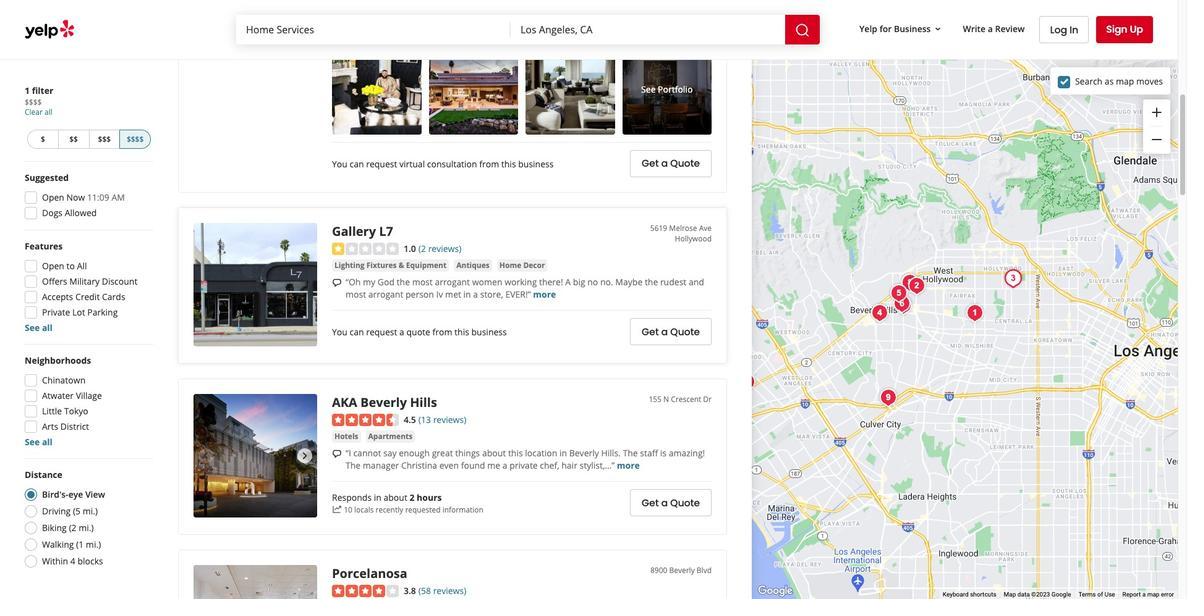 Task type: describe. For each thing, give the bounding box(es) containing it.
and inside "oh my god the most arrogant women working there! a big no no. maybe the rudest and most arrogant person iv met in a store, ever!"
[[689, 277, 704, 288]]

discount
[[102, 276, 138, 288]]

(13 reviews)
[[419, 414, 467, 426]]

yelp for business button
[[855, 18, 948, 40]]

beverly for aka
[[361, 394, 407, 411]]

1 vertical spatial (2
[[69, 523, 76, 534]]

see all button for arts district
[[25, 437, 53, 448]]

4.5 link
[[404, 413, 416, 426]]

for inside button
[[880, 23, 892, 34]]

"oh
[[346, 277, 361, 288]]

(13
[[419, 414, 431, 426]]

2
[[410, 492, 415, 504]]

quote for gallery l7
[[670, 325, 700, 339]]

get for aka beverly hills
[[642, 496, 659, 511]]

definition audio video image
[[734, 370, 759, 395]]

write a review link
[[958, 18, 1030, 40]]

0 horizontal spatial the
[[346, 460, 361, 472]]

quote for aka beverly hills
[[670, 496, 700, 511]]

(58
[[419, 585, 431, 597]]

antiques button
[[454, 260, 492, 272]]

©2023
[[1032, 592, 1050, 599]]

distance
[[25, 469, 62, 481]]

open for open now 11:09 am
[[42, 192, 64, 203]]

1 get a quote button from the top
[[630, 150, 712, 177]]

maybe
[[616, 277, 643, 288]]

have
[[540, 21, 559, 33]]

data
[[1018, 592, 1030, 599]]

kreiss home furnishings image
[[905, 274, 929, 298]]

little tokyo
[[42, 406, 88, 417]]

bird's-
[[42, 489, 68, 501]]

hotels button
[[332, 431, 361, 444]]

can for you can request virtual consultation from this business
[[350, 158, 364, 170]]

"i drove by this store on my commute for over a year and always wanted to go inside. i needed a new bed and i finally stopped in. they have a fabulous 4 poster…"
[[346, 9, 693, 33]]

this down met
[[455, 327, 469, 338]]

11:09
[[87, 192, 109, 203]]

this inside "i cannot say enough great things about this location in beverly hills. the staff is amazing! the manager christina  even found me a private chef, hair stylist,…"
[[508, 448, 523, 460]]

0 horizontal spatial in
[[374, 492, 381, 504]]

more link for aka beverly hills
[[617, 460, 640, 472]]

8900
[[651, 566, 668, 576]]

all
[[77, 260, 87, 272]]

search as map moves
[[1075, 75, 1163, 87]]

1 horizontal spatial most
[[412, 277, 433, 288]]

you for you can request virtual consultation from this business
[[332, 158, 348, 170]]

manager
[[363, 460, 399, 472]]

cards
[[102, 291, 125, 303]]

2 the from the left
[[645, 277, 658, 288]]

lighting fixtures & equipment
[[335, 261, 447, 271]]

16 speech v2 image
[[332, 10, 342, 20]]

vienna woods image
[[963, 301, 987, 326]]

5619
[[650, 223, 667, 234]]

open to all
[[42, 260, 87, 272]]

all for neighborhoods
[[42, 437, 53, 448]]

map for moves
[[1116, 75, 1134, 87]]

16 speech v2 image for aka
[[332, 450, 342, 460]]

multimedia systems image
[[876, 386, 901, 410]]

now
[[67, 192, 85, 203]]

in
[[1070, 23, 1079, 37]]

terms of use
[[1079, 592, 1115, 599]]

beverly inside "i cannot say enough great things about this location in beverly hills. the staff is amazing! the manager christina  even found me a private chef, hair stylist,…"
[[569, 448, 599, 460]]

map for error
[[1148, 592, 1160, 599]]

clear all link
[[25, 107, 52, 118]]

you can request virtual consultation from this business
[[332, 158, 554, 170]]

l7
[[379, 223, 393, 240]]

lighting fixtures & equipment link
[[332, 260, 449, 272]]

10
[[344, 505, 352, 516]]

8900 beverly blvd
[[651, 566, 712, 576]]

my inside "oh my god the most arrogant women working there! a big no no. maybe the rudest and most arrogant person iv met in a store, ever!"
[[363, 277, 375, 288]]

met
[[445, 289, 461, 301]]

1 vertical spatial about
[[384, 492, 407, 504]]

get a quote button for gallery l7
[[630, 319, 712, 346]]

suggested
[[25, 172, 69, 184]]

Near text field
[[521, 23, 776, 36]]

1 vertical spatial to
[[67, 260, 75, 272]]

3.8
[[404, 585, 416, 597]]

previous image
[[199, 449, 213, 464]]

staff
[[640, 448, 658, 460]]

sign
[[1107, 22, 1128, 36]]

consultation
[[427, 158, 477, 170]]

group containing neighborhoods
[[21, 355, 153, 449]]

lighting fixtures & equipment button
[[332, 260, 449, 272]]

next image
[[297, 449, 312, 464]]

gallery l7
[[332, 223, 393, 240]]

get a quote button for aka beverly hills
[[630, 490, 712, 517]]

keyboard shortcuts button
[[943, 591, 997, 600]]

within
[[42, 556, 68, 568]]

see for offers military discount
[[25, 322, 40, 334]]

finally
[[445, 21, 469, 33]]

(5
[[73, 506, 80, 518]]

$$ button
[[58, 130, 89, 149]]

(58 reviews)
[[419, 585, 467, 597]]

report a map error link
[[1123, 592, 1174, 599]]

$$$$ inside 1 filter $$$$ clear all
[[25, 97, 42, 108]]

zoom in image
[[1150, 105, 1165, 120]]

accepts credit cards
[[42, 291, 125, 303]]

stopped
[[471, 21, 504, 33]]

(1
[[76, 539, 84, 551]]

1 vertical spatial 4
[[70, 556, 75, 568]]

things
[[455, 448, 480, 460]]

a inside "oh my god the most arrogant women working there! a big no no. maybe the rudest and most arrogant person iv met in a store, ever!"
[[473, 289, 478, 301]]

cannot
[[353, 448, 381, 460]]

aka beverly hills image
[[867, 301, 892, 326]]

aka beverly hills image
[[194, 394, 317, 518]]

gallery l7 image
[[1001, 266, 1026, 291]]

to inside "i drove by this store on my commute for over a year and always wanted to go inside. i needed a new bed and i finally stopped in. they have a fabulous 4 poster…"
[[640, 9, 648, 20]]

me
[[488, 460, 500, 472]]

apartments button
[[366, 431, 415, 444]]

see all for private
[[25, 322, 53, 334]]

mi.) for biking (2 mi.)
[[79, 523, 94, 534]]

get a quote for aka beverly hills
[[642, 496, 700, 511]]

more for gallery l7
[[533, 289, 556, 301]]

ave
[[699, 223, 712, 234]]

antiques
[[457, 261, 490, 271]]

request for virtual
[[366, 158, 397, 170]]

you for you can request a quote from this business
[[332, 327, 348, 338]]

person
[[406, 289, 434, 301]]

see for atwater village
[[25, 437, 40, 448]]

google image
[[755, 584, 796, 600]]

responds
[[332, 492, 372, 504]]

drove
[[353, 9, 377, 20]]

moves
[[1137, 75, 1163, 87]]

1 filter $$$$ clear all
[[25, 85, 53, 118]]

see portfolio link
[[622, 45, 712, 135]]

from for quote
[[433, 327, 452, 338]]

$ button
[[27, 130, 58, 149]]

credit
[[75, 291, 100, 303]]

locals
[[354, 505, 374, 516]]

business for you can request virtual consultation from this business
[[518, 158, 554, 170]]

2 vertical spatial reviews)
[[433, 585, 467, 597]]

parking
[[87, 307, 118, 319]]

open for open to all
[[42, 260, 64, 272]]

request for a
[[366, 327, 397, 338]]

1 get a quote from the top
[[642, 157, 700, 171]]

more link for gallery l7
[[533, 289, 556, 301]]

business
[[894, 23, 931, 34]]

driving
[[42, 506, 71, 518]]

for inside "i drove by this store on my commute for over a year and always wanted to go inside. i needed a new bed and i finally stopped in. they have a fabulous 4 poster…"
[[499, 9, 511, 20]]

1 quote from the top
[[670, 157, 700, 171]]

map region
[[734, 0, 1187, 600]]

review
[[995, 23, 1025, 34]]

"i cannot say enough great things about this location in beverly hills. the staff is amazing! the manager christina  even found me a private chef, hair stylist,…"
[[346, 448, 705, 472]]

up
[[1130, 22, 1144, 36]]

as
[[1105, 75, 1114, 87]]

reviews) for beverly
[[433, 414, 467, 426]]

decor
[[523, 261, 545, 271]]

3.8 star rating image
[[332, 586, 399, 598]]

group containing suggested
[[21, 172, 153, 223]]

0 horizontal spatial and
[[422, 21, 438, 33]]

more for aka beverly hills
[[617, 460, 640, 472]]

god
[[378, 277, 395, 288]]

all for features
[[42, 322, 53, 334]]

zoom out image
[[1150, 132, 1165, 147]]

0 horizontal spatial arrogant
[[368, 289, 403, 301]]

even
[[440, 460, 459, 472]]



Task type: vqa. For each thing, say whether or not it's contained in the screenshot.
Arts & Entertainment
no



Task type: locate. For each thing, give the bounding box(es) containing it.
$$$$ right $$$
[[127, 134, 144, 145]]

0 vertical spatial beverly
[[361, 394, 407, 411]]

1 see all button from the top
[[25, 322, 53, 334]]

1 vertical spatial the
[[346, 460, 361, 472]]

3 get a quote from the top
[[642, 496, 700, 511]]

1 horizontal spatial arrogant
[[435, 277, 470, 288]]

from for consultation
[[479, 158, 499, 170]]

wanted
[[607, 9, 637, 20]]

1 see all from the top
[[25, 322, 53, 334]]

1 vertical spatial business
[[472, 327, 507, 338]]

155 n crescent dr
[[649, 394, 712, 405]]

0 horizontal spatial most
[[346, 289, 366, 301]]

1
[[25, 85, 30, 96]]

is
[[660, 448, 667, 460]]

hours
[[417, 492, 442, 504]]

arrogant up met
[[435, 277, 470, 288]]

1 vertical spatial quote
[[670, 325, 700, 339]]

home decor
[[500, 261, 545, 271]]

1 you from the top
[[332, 158, 348, 170]]

use
[[1105, 592, 1115, 599]]

this inside "i drove by this store on my commute for over a year and always wanted to go inside. i needed a new bed and i finally stopped in. they have a fabulous 4 poster…"
[[391, 9, 406, 20]]

about up recently
[[384, 492, 407, 504]]

1 get from the top
[[642, 157, 659, 171]]

0 horizontal spatial about
[[384, 492, 407, 504]]

0 vertical spatial about
[[482, 448, 506, 460]]

about inside "i cannot say enough great things about this location in beverly hills. the staff is amazing! the manager christina  even found me a private chef, hair stylist,…"
[[482, 448, 506, 460]]

mi.) right (5
[[83, 506, 98, 518]]

see left portfolio at the top of the page
[[641, 84, 656, 95]]

get for gallery l7
[[642, 325, 659, 339]]

1 can from the top
[[350, 158, 364, 170]]

"i for "i drove by this store on my commute for over a year and always wanted to go inside. i needed a new bed and i finally stopped in. they have a fabulous 4 poster…"
[[346, 9, 351, 20]]

antiques link
[[454, 260, 492, 272]]

map right the as
[[1116, 75, 1134, 87]]

1 horizontal spatial the
[[623, 448, 638, 460]]

the left the staff
[[623, 448, 638, 460]]

1 none field from the left
[[246, 23, 501, 36]]

1 vertical spatial 16 speech v2 image
[[332, 450, 342, 460]]

more down hills.
[[617, 460, 640, 472]]

"i for "i cannot say enough great things about this location in beverly hills. the staff is amazing! the manager christina  even found me a private chef, hair stylist,…"
[[346, 448, 351, 460]]

always
[[578, 9, 605, 20]]

"oh my god the most arrogant women working there! a big no no. maybe the rudest and most arrogant person iv met in a store, ever!"
[[346, 277, 704, 301]]

from right quote
[[433, 327, 452, 338]]

and down on
[[422, 21, 438, 33]]

"i down hotels link at the left of the page
[[346, 448, 351, 460]]

all down arts
[[42, 437, 53, 448]]

fabulous
[[569, 21, 604, 33]]

private
[[510, 460, 538, 472]]

0 vertical spatial can
[[350, 158, 364, 170]]

to
[[640, 9, 648, 20], [67, 260, 75, 272]]

more down there!
[[533, 289, 556, 301]]

see all down private
[[25, 322, 53, 334]]

2 vertical spatial mi.)
[[86, 539, 101, 551]]

2 horizontal spatial beverly
[[669, 566, 695, 576]]

on
[[431, 9, 441, 20]]

1 "i from the top
[[346, 9, 351, 20]]

1 vertical spatial see all button
[[25, 437, 53, 448]]

1 vertical spatial more link
[[617, 460, 640, 472]]

10 locals recently requested information
[[344, 505, 484, 516]]

1 horizontal spatial for
[[880, 23, 892, 34]]

see up the "neighborhoods"
[[25, 322, 40, 334]]

16 chevron down v2 image
[[934, 24, 943, 34]]

1 vertical spatial request
[[366, 327, 397, 338]]

beverly for 8900
[[669, 566, 695, 576]]

business for you can request a quote from this business
[[472, 327, 507, 338]]

2 "i from the top
[[346, 448, 351, 460]]

melrose
[[669, 223, 697, 234]]

reviews) for l7
[[428, 243, 462, 255]]

biking
[[42, 523, 67, 534]]

2 vertical spatial get a quote button
[[630, 490, 712, 517]]

1.0 link
[[404, 242, 416, 255]]

0 horizontal spatial from
[[433, 327, 452, 338]]

map left error
[[1148, 592, 1160, 599]]

bed
[[405, 21, 420, 33]]

aka beverly hills
[[332, 394, 437, 411]]

0 horizontal spatial (2
[[69, 523, 76, 534]]

all down private
[[42, 322, 53, 334]]

0 vertical spatial in
[[464, 289, 471, 301]]

can left virtual on the top left of the page
[[350, 158, 364, 170]]

home decor link
[[497, 260, 548, 272]]

None search field
[[236, 15, 823, 45]]

(2 up walking (1 mi.)
[[69, 523, 76, 534]]

0 vertical spatial for
[[499, 9, 511, 20]]

"i inside "i cannot say enough great things about this location in beverly hills. the staff is amazing! the manager christina  even found me a private chef, hair stylist,…"
[[346, 448, 351, 460]]

1 vertical spatial open
[[42, 260, 64, 272]]

equipment
[[406, 261, 447, 271]]

2 get a quote button from the top
[[630, 319, 712, 346]]

1 open from the top
[[42, 192, 64, 203]]

2 16 speech v2 image from the top
[[332, 450, 342, 460]]

all right clear
[[45, 107, 52, 118]]

16 speech v2 image for gallery
[[332, 278, 342, 288]]

open up offers at the top of the page
[[42, 260, 64, 272]]

0 horizontal spatial more link
[[533, 289, 556, 301]]

in inside "i cannot say enough great things about this location in beverly hills. the staff is amazing! the manager christina  even found me a private chef, hair stylist,…"
[[560, 448, 567, 460]]

0 vertical spatial my
[[444, 9, 456, 20]]

none field 'find'
[[246, 23, 501, 36]]

"i inside "i drove by this store on my commute for over a year and always wanted to go inside. i needed a new bed and i finally stopped in. they have a fabulous 4 poster…"
[[346, 9, 351, 20]]

my right on
[[444, 9, 456, 20]]

see all button down private
[[25, 322, 53, 334]]

0 horizontal spatial $$$$
[[25, 97, 42, 108]]

map
[[1116, 75, 1134, 87], [1148, 592, 1160, 599]]

0 horizontal spatial none field
[[246, 23, 501, 36]]

0 vertical spatial arrogant
[[435, 277, 470, 288]]

hills.
[[601, 448, 621, 460]]

open up dogs
[[42, 192, 64, 203]]

allowed
[[65, 207, 97, 219]]

1 request from the top
[[366, 158, 397, 170]]

hollywood
[[675, 234, 712, 244]]

slideshow element
[[194, 0, 317, 57], [194, 394, 317, 518]]

3 quote from the top
[[670, 496, 700, 511]]

$$$ button
[[89, 130, 120, 149]]

0 horizontal spatial 4
[[70, 556, 75, 568]]

no.
[[600, 277, 613, 288]]

i right inside.
[[691, 9, 693, 20]]

none field down drove at the top
[[246, 23, 501, 36]]

1 vertical spatial "i
[[346, 448, 351, 460]]

offers
[[42, 276, 67, 288]]

1 vertical spatial get a quote button
[[630, 319, 712, 346]]

0 vertical spatial see all
[[25, 322, 53, 334]]

Find text field
[[246, 23, 501, 36]]

1 vertical spatial most
[[346, 289, 366, 301]]

0 vertical spatial more
[[533, 289, 556, 301]]

"i right 16 speech v2 image
[[346, 9, 351, 20]]

2 none field from the left
[[521, 23, 776, 36]]

i
[[691, 9, 693, 20], [440, 21, 443, 33]]

clear
[[25, 107, 43, 118]]

mi.) for walking (1 mi.)
[[86, 539, 101, 551]]

1 horizontal spatial more
[[617, 460, 640, 472]]

$$$$ button
[[120, 130, 151, 149]]

2 you from the top
[[332, 327, 348, 338]]

0 vertical spatial business
[[518, 158, 554, 170]]

see up distance
[[25, 437, 40, 448]]

lot
[[72, 307, 85, 319]]

2 get from the top
[[642, 325, 659, 339]]

my inside "i drove by this store on my commute for over a year and always wanted to go inside. i needed a new bed and i finally stopped in. they have a fabulous 4 poster…"
[[444, 9, 456, 20]]

0 vertical spatial $$$$
[[25, 97, 42, 108]]

0 horizontal spatial to
[[67, 260, 75, 272]]

request left quote
[[366, 327, 397, 338]]

4 down walking (1 mi.)
[[70, 556, 75, 568]]

2 vertical spatial in
[[374, 492, 381, 504]]

none field near
[[521, 23, 776, 36]]

accepts
[[42, 291, 73, 303]]

sign up link
[[1097, 16, 1153, 43]]

0 vertical spatial see all button
[[25, 322, 53, 334]]

0 vertical spatial open
[[42, 192, 64, 203]]

0 vertical spatial and
[[560, 9, 576, 20]]

1 horizontal spatial more link
[[617, 460, 640, 472]]

1 vertical spatial can
[[350, 327, 364, 338]]

bird's-eye view
[[42, 489, 105, 501]]

2 vertical spatial get
[[642, 496, 659, 511]]

2 horizontal spatial in
[[560, 448, 567, 460]]

to left go
[[640, 9, 648, 20]]

arts
[[42, 421, 58, 433]]

1 horizontal spatial business
[[518, 158, 554, 170]]

0 vertical spatial i
[[691, 9, 693, 20]]

lighting
[[335, 261, 365, 271]]

write a review
[[963, 23, 1025, 34]]

about up me
[[482, 448, 506, 460]]

a
[[565, 277, 571, 288]]

atwater
[[42, 390, 74, 402]]

the left 'rudest'
[[645, 277, 658, 288]]

gallery l7 image
[[194, 223, 317, 347]]

to left all
[[67, 260, 75, 272]]

great
[[432, 448, 453, 460]]

0 vertical spatial map
[[1116, 75, 1134, 87]]

home decor button
[[497, 260, 548, 272]]

rudest
[[660, 277, 687, 288]]

$$$$ down "1"
[[25, 97, 42, 108]]

0 vertical spatial "i
[[346, 9, 351, 20]]

district
[[61, 421, 89, 433]]

beverly left blvd
[[669, 566, 695, 576]]

16 trending v2 image
[[332, 506, 342, 515]]

1 star rating image
[[332, 243, 399, 256]]

tokyo
[[64, 406, 88, 417]]

2 vertical spatial beverly
[[669, 566, 695, 576]]

error
[[1161, 592, 1174, 599]]

16 speech v2 image down hotels link at the left of the page
[[332, 450, 342, 460]]

1 horizontal spatial my
[[444, 9, 456, 20]]

1 horizontal spatial in
[[464, 289, 471, 301]]

no
[[588, 277, 598, 288]]

mi.) right (1
[[86, 539, 101, 551]]

1 vertical spatial and
[[422, 21, 438, 33]]

none field down go
[[521, 23, 776, 36]]

most up person
[[412, 277, 433, 288]]

3 get from the top
[[642, 496, 659, 511]]

bay cities kitchens appliances image
[[890, 292, 914, 316]]

1 vertical spatial beverly
[[569, 448, 599, 460]]

working
[[505, 277, 537, 288]]

1 horizontal spatial i
[[691, 9, 693, 20]]

1 horizontal spatial and
[[560, 9, 576, 20]]

private lot parking
[[42, 307, 118, 319]]

1 vertical spatial in
[[560, 448, 567, 460]]

0 horizontal spatial for
[[499, 9, 511, 20]]

see portfolio
[[641, 84, 693, 95]]

0 vertical spatial quote
[[670, 157, 700, 171]]

1 horizontal spatial about
[[482, 448, 506, 460]]

0 horizontal spatial business
[[472, 327, 507, 338]]

0 vertical spatial get a quote
[[642, 157, 700, 171]]

this up new
[[391, 9, 406, 20]]

1 horizontal spatial beverly
[[569, 448, 599, 460]]

0 horizontal spatial i
[[440, 21, 443, 33]]

more link down hills.
[[617, 460, 640, 472]]

get a quote
[[642, 157, 700, 171], [642, 325, 700, 339], [642, 496, 700, 511]]

see all for arts
[[25, 437, 53, 448]]

1 vertical spatial map
[[1148, 592, 1160, 599]]

can down "oh
[[350, 327, 364, 338]]

see all button
[[25, 322, 53, 334], [25, 437, 53, 448]]

0 vertical spatial get
[[642, 157, 659, 171]]

group containing features
[[21, 241, 153, 335]]

private
[[42, 307, 70, 319]]

requested
[[405, 505, 441, 516]]

arrogant down god
[[368, 289, 403, 301]]

report
[[1123, 592, 1141, 599]]

can
[[350, 158, 364, 170], [350, 327, 364, 338]]

see all button for private lot parking
[[25, 322, 53, 334]]

0 vertical spatial most
[[412, 277, 433, 288]]

(2 right 1.0
[[419, 243, 426, 255]]

in inside "oh my god the most arrogant women working there! a big no no. maybe the rudest and most arrogant person iv met in a store, ever!"
[[464, 289, 471, 301]]

i down on
[[440, 21, 443, 33]]

for up in.
[[499, 9, 511, 20]]

2 quote from the top
[[670, 325, 700, 339]]

0 vertical spatial all
[[45, 107, 52, 118]]

2 see all button from the top
[[25, 437, 53, 448]]

mi.) for driving (5 mi.)
[[83, 506, 98, 518]]

in up hair
[[560, 448, 567, 460]]

porcelanosa image
[[887, 281, 911, 306]]

2 see all from the top
[[25, 437, 53, 448]]

2 vertical spatial see
[[25, 437, 40, 448]]

1.0
[[404, 243, 416, 255]]

the
[[623, 448, 638, 460], [346, 460, 361, 472]]

hills
[[410, 394, 437, 411]]

from right consultation
[[479, 158, 499, 170]]

my right "oh
[[363, 277, 375, 288]]

this right consultation
[[501, 158, 516, 170]]

more link down there!
[[533, 289, 556, 301]]

0 horizontal spatial the
[[397, 277, 410, 288]]

all inside 1 filter $$$$ clear all
[[45, 107, 52, 118]]

beverly up 4.5 star rating image
[[361, 394, 407, 411]]

1 slideshow element from the top
[[194, 0, 317, 57]]

2 open from the top
[[42, 260, 64, 272]]

iv
[[436, 289, 443, 301]]

1 vertical spatial arrogant
[[368, 289, 403, 301]]

see all down arts
[[25, 437, 53, 448]]

option group containing distance
[[21, 469, 153, 572]]

slideshow element for "i drove by this store on my commute for over a year and always wanted to go inside. i needed a new bed and i finally stopped in. they have a fabulous 4 poster…"
[[194, 0, 317, 57]]

0 horizontal spatial map
[[1116, 75, 1134, 87]]

4 inside "i drove by this store on my commute for over a year and always wanted to go inside. i needed a new bed and i finally stopped in. they have a fabulous 4 poster…"
[[606, 21, 611, 33]]

4.5 star rating image
[[332, 415, 399, 427]]

16 speech v2 image left "oh
[[332, 278, 342, 288]]

neighborhoods
[[25, 355, 91, 367]]

option group
[[21, 469, 153, 572]]

2 horizontal spatial and
[[689, 277, 704, 288]]

see all button down arts
[[25, 437, 53, 448]]

3 get a quote button from the top
[[630, 490, 712, 517]]

0 vertical spatial (2
[[419, 243, 426, 255]]

1 horizontal spatial (2
[[419, 243, 426, 255]]

get a quote for gallery l7
[[642, 325, 700, 339]]

1 16 speech v2 image from the top
[[332, 278, 342, 288]]

of
[[1098, 592, 1103, 599]]

1 vertical spatial you
[[332, 327, 348, 338]]

chef,
[[540, 460, 559, 472]]

4 down wanted
[[606, 21, 611, 33]]

gallery l7 link
[[332, 223, 393, 240]]

0 horizontal spatial more
[[533, 289, 556, 301]]

and right year
[[560, 9, 576, 20]]

(58 reviews) link
[[419, 584, 467, 598]]

1 vertical spatial i
[[440, 21, 443, 33]]

1 horizontal spatial map
[[1148, 592, 1160, 599]]

google
[[1052, 592, 1071, 599]]

a inside "i cannot say enough great things about this location in beverly hills. the staff is amazing! the manager christina  even found me a private chef, hair stylist,…"
[[503, 460, 508, 472]]

1 horizontal spatial none field
[[521, 23, 776, 36]]

apartments
[[368, 432, 413, 442]]

by
[[379, 9, 389, 20]]

for right yelp
[[880, 23, 892, 34]]

2 can from the top
[[350, 327, 364, 338]]

1 vertical spatial $$$$
[[127, 134, 144, 145]]

3.8 link
[[404, 584, 416, 598]]

beverly up stylist,…"
[[569, 448, 599, 460]]

0 vertical spatial reviews)
[[428, 243, 462, 255]]

infinity pool builders image
[[891, 293, 916, 318]]

in right met
[[464, 289, 471, 301]]

1 vertical spatial mi.)
[[79, 523, 94, 534]]

slideshow element for "i cannot say enough great things about this location in beverly hills. the staff is amazing! the manager christina  even found me a private chef, hair stylist,…"
[[194, 394, 317, 518]]

the down &
[[397, 277, 410, 288]]

1 vertical spatial slideshow element
[[194, 394, 317, 518]]

1 vertical spatial from
[[433, 327, 452, 338]]

2 request from the top
[[366, 327, 397, 338]]

chinatown
[[42, 375, 85, 387]]

store,
[[480, 289, 503, 301]]

request left virtual on the top left of the page
[[366, 158, 397, 170]]

mansour image
[[898, 271, 922, 295]]

the down cannot
[[346, 460, 361, 472]]

reviews) right (58
[[433, 585, 467, 597]]

reviews) right "(13"
[[433, 414, 467, 426]]

this up private
[[508, 448, 523, 460]]

and right 'rudest'
[[689, 277, 704, 288]]

5619 melrose ave hollywood
[[650, 223, 712, 244]]

am
[[112, 192, 125, 203]]

poster…"
[[613, 21, 649, 33]]

1 vertical spatial more
[[617, 460, 640, 472]]

group
[[1144, 100, 1171, 154], [21, 172, 153, 223], [21, 241, 153, 335], [21, 355, 153, 449]]

store
[[408, 9, 429, 20]]

1 horizontal spatial $$$$
[[127, 134, 144, 145]]

16 speech v2 image
[[332, 278, 342, 288], [332, 450, 342, 460]]

you can request a quote from this business
[[332, 327, 507, 338]]

there!
[[539, 277, 563, 288]]

0 vertical spatial 4
[[606, 21, 611, 33]]

more
[[533, 289, 556, 301], [617, 460, 640, 472]]

in up recently
[[374, 492, 381, 504]]

search image
[[795, 23, 810, 37]]

$$$$ inside $$$$ button
[[127, 134, 144, 145]]

1 horizontal spatial from
[[479, 158, 499, 170]]

mi.) up (1
[[79, 523, 94, 534]]

2 get a quote from the top
[[642, 325, 700, 339]]

0 vertical spatial see
[[641, 84, 656, 95]]

None field
[[246, 23, 501, 36], [521, 23, 776, 36]]

reviews) up equipment
[[428, 243, 462, 255]]

can for you can request a quote from this business
[[350, 327, 364, 338]]

most down "oh
[[346, 289, 366, 301]]

0 vertical spatial request
[[366, 158, 397, 170]]

search
[[1075, 75, 1103, 87]]

2 slideshow element from the top
[[194, 394, 317, 518]]

request
[[366, 158, 397, 170], [366, 327, 397, 338]]

1 the from the left
[[397, 277, 410, 288]]

0 vertical spatial slideshow element
[[194, 0, 317, 57]]



